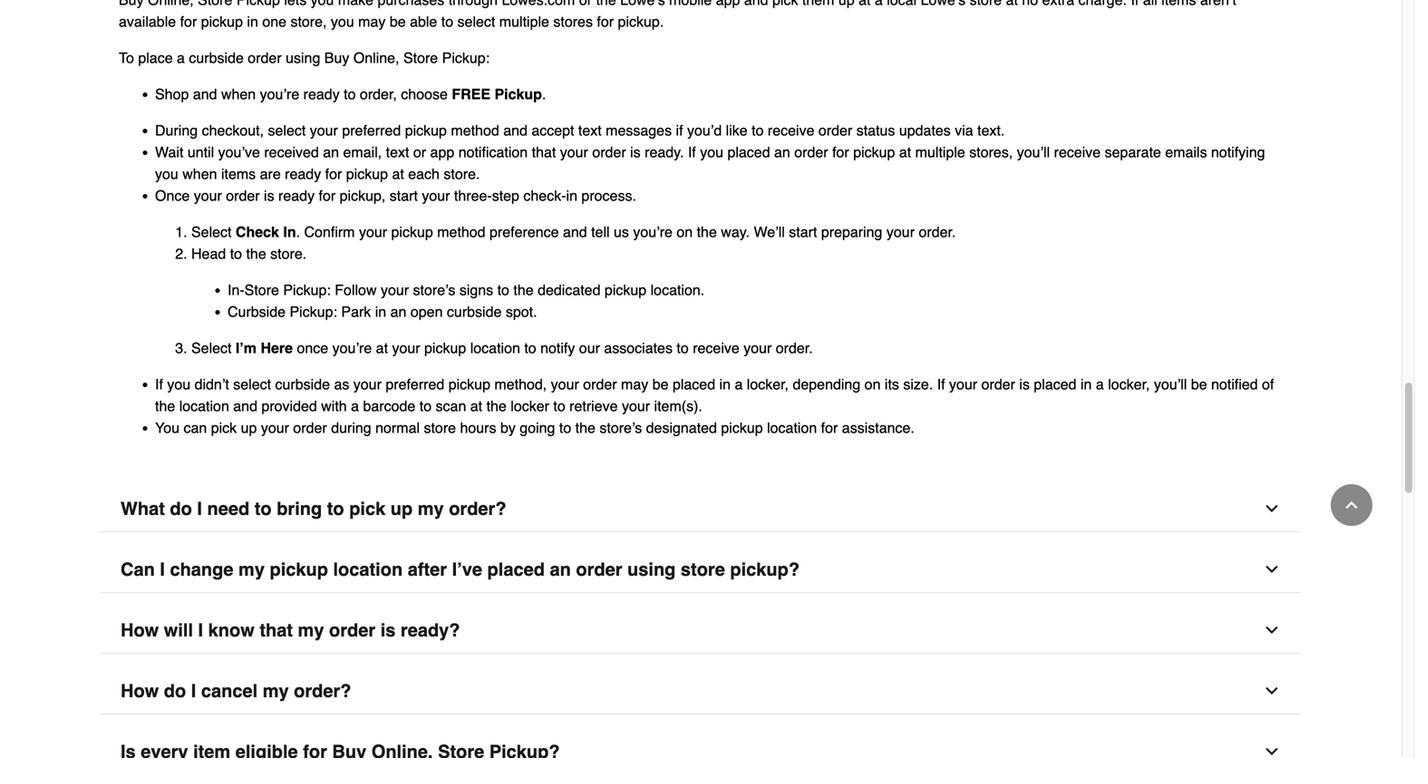 Task type: locate. For each thing, give the bounding box(es) containing it.
0 vertical spatial store.
[[444, 166, 480, 182]]

what do i need to bring to pick up my order? button
[[101, 486, 1301, 532]]

depending
[[793, 376, 861, 393]]

make
[[338, 0, 374, 8]]

store inside button
[[681, 559, 725, 580]]

up
[[839, 0, 855, 8], [241, 419, 257, 436], [391, 498, 413, 519]]

1 lowe's from the left
[[620, 0, 665, 8]]

lowe's
[[620, 0, 665, 8], [921, 0, 966, 8]]

1 vertical spatial curbside
[[447, 303, 502, 320]]

1 vertical spatial store
[[404, 49, 438, 66]]

be inside "buy online, store pickup lets you make purchases through lowes.com or the lowe's mobile app and pick them up at a local lowe's store at no extra charge. if all items aren't available for pickup in one store, you may be able to select multiple stores for pickup."
[[390, 13, 406, 30]]

0 vertical spatial items
[[1162, 0, 1197, 8]]

curbside
[[228, 303, 286, 320]]

pickup left location.
[[605, 282, 647, 298]]

lowe's up pickup.
[[620, 0, 665, 8]]

0 horizontal spatial order?
[[294, 681, 351, 702]]

0 vertical spatial or
[[579, 0, 592, 8]]

normal
[[376, 419, 420, 436]]

2 horizontal spatial up
[[839, 0, 855, 8]]

2 horizontal spatial curbside
[[447, 303, 502, 320]]

1 horizontal spatial you're
[[333, 340, 372, 356]]

mobile
[[669, 0, 712, 8]]

for right stores
[[597, 13, 614, 30]]

store's
[[413, 282, 456, 298], [600, 419, 642, 436]]

receive right the like
[[768, 122, 815, 139]]

for down depending
[[821, 419, 838, 436]]

0 vertical spatial using
[[286, 49, 320, 66]]

1 vertical spatial app
[[430, 144, 455, 161]]

lowe's right local
[[921, 0, 966, 8]]

1 horizontal spatial locker,
[[1108, 376, 1150, 393]]

select
[[458, 13, 495, 30], [268, 122, 306, 139], [233, 376, 271, 393]]

how left will
[[121, 620, 159, 641]]

how inside button
[[121, 620, 159, 641]]

i for cancel
[[191, 681, 196, 702]]

chevron down image inside how will i know that my order is ready? button
[[1263, 621, 1281, 639]]

locker
[[511, 398, 550, 415]]

method,
[[495, 376, 547, 393]]

store.
[[444, 166, 480, 182], [270, 245, 307, 262]]

0 vertical spatial order?
[[449, 498, 507, 519]]

0 horizontal spatial you'll
[[1017, 144, 1050, 161]]

1 horizontal spatial may
[[621, 376, 649, 393]]

1 chevron down image from the top
[[1263, 500, 1281, 518]]

0 horizontal spatial when
[[183, 166, 217, 182]]

online, up order,
[[354, 49, 400, 66]]

stores,
[[970, 144, 1013, 161]]

chevron down image inside how do i cancel my order? button
[[1263, 682, 1281, 700]]

0 horizontal spatial receive
[[693, 340, 740, 356]]

be up item(s).
[[653, 376, 669, 393]]

your up received
[[310, 122, 338, 139]]

2 select from the top
[[191, 340, 232, 356]]

lowes.com
[[502, 0, 575, 8]]

multiple inside during checkout, select your preferred pickup method and accept text messages if you'd like to receive order status updates via text. wait until you've received an email, text or app notification that your order is ready. if you placed an order for pickup at multiple stores, you'll receive separate emails notifying you when items are ready for pickup at each store. once your order is ready for pickup, start your three-step check-in process.
[[916, 144, 966, 161]]

store
[[198, 0, 233, 8], [404, 49, 438, 66], [245, 282, 279, 298]]

method
[[451, 122, 499, 139], [437, 224, 486, 240]]

1 horizontal spatial store's
[[600, 419, 642, 436]]

to left the notify
[[524, 340, 537, 356]]

to right head
[[230, 245, 242, 262]]

1 vertical spatial start
[[789, 224, 818, 240]]

if inside during checkout, select your preferred pickup method and accept text messages if you'd like to receive order status updates via text. wait until you've received an email, text or app notification that your order is ready. if you placed an order for pickup at multiple stores, you'll receive separate emails notifying you when items are ready for pickup at each store. once your order is ready for pickup, start your three-step check-in process.
[[688, 144, 696, 161]]

pickup inside in-store pickup: follow your store's signs to the dedicated pickup location. curbside pickup: park in an open curbside spot.
[[605, 282, 647, 298]]

if down you'd
[[688, 144, 696, 161]]

scroll to top element
[[1331, 484, 1373, 526]]

2 vertical spatial store
[[681, 559, 725, 580]]

in inside during checkout, select your preferred pickup method and accept text messages if you'd like to receive order status updates via text. wait until you've received an email, text or app notification that your order is ready. if you placed an order for pickup at multiple stores, you'll receive separate emails notifying you when items are ready for pickup at each store. once your order is ready for pickup, start your three-step check-in process.
[[566, 187, 578, 204]]

pickup: up 'free'
[[442, 49, 490, 66]]

1 vertical spatial order.
[[776, 340, 813, 356]]

1 vertical spatial pick
[[211, 419, 237, 436]]

may inside "buy online, store pickup lets you make purchases through lowes.com or the lowe's mobile app and pick them up at a local lowe's store at no extra charge. if all items aren't available for pickup in one store, you may be able to select multiple stores for pickup."
[[358, 13, 386, 30]]

2 how from the top
[[121, 681, 159, 702]]

curbside down signs
[[447, 303, 502, 320]]

how left cancel
[[121, 681, 159, 702]]

shop
[[155, 86, 189, 103]]

store. inside select check in . confirm your pickup method preference and tell us you're on the way. we'll start preparing your order. head to the store.
[[270, 245, 307, 262]]

2 horizontal spatial you're
[[633, 224, 673, 240]]

if
[[1131, 0, 1139, 8], [688, 144, 696, 161], [155, 376, 163, 393], [937, 376, 946, 393]]

you're inside select check in . confirm your pickup method preference and tell us you're on the way. we'll start preparing your order. head to the store.
[[633, 224, 673, 240]]

do for what
[[170, 498, 192, 519]]

curbside
[[189, 49, 244, 66], [447, 303, 502, 320], [275, 376, 330, 393]]

curbside up provided
[[275, 376, 330, 393]]

if
[[676, 122, 683, 139]]

chevron down image for what do i need to bring to pick up my order?
[[1263, 500, 1281, 518]]

0 horizontal spatial online,
[[148, 0, 194, 8]]

select for select check in . confirm your pickup method preference and tell us you're on the way. we'll start preparing your order. head to the store.
[[191, 224, 232, 240]]

app inside "buy online, store pickup lets you make purchases through lowes.com or the lowe's mobile app and pick them up at a local lowe's store at no extra charge. if all items aren't available for pickup in one store, you may be able to select multiple stores for pickup."
[[716, 0, 740, 8]]

and inside select check in . confirm your pickup method preference and tell us you're on the way. we'll start preparing your order. head to the store.
[[563, 224, 587, 240]]

3 chevron down image from the top
[[1263, 682, 1281, 700]]

0 horizontal spatial start
[[390, 187, 418, 204]]

buy
[[119, 0, 144, 8], [324, 49, 349, 66]]

2 horizontal spatial store
[[970, 0, 1002, 8]]

store left "no"
[[970, 0, 1002, 8]]

chevron up image
[[1343, 496, 1361, 514]]

my right cancel
[[263, 681, 289, 702]]

0 horizontal spatial that
[[260, 620, 293, 641]]

the down the check
[[246, 245, 266, 262]]

do right what
[[170, 498, 192, 519]]

that down accept
[[532, 144, 556, 161]]

1 horizontal spatial be
[[653, 376, 669, 393]]

1 horizontal spatial start
[[789, 224, 818, 240]]

using inside button
[[628, 559, 676, 580]]

the right lowes.com
[[596, 0, 616, 8]]

my inside button
[[263, 681, 289, 702]]

you'll inside during checkout, select your preferred pickup method and accept text messages if you'd like to receive order status updates via text. wait until you've received an email, text or app notification that your order is ready. if you placed an order for pickup at multiple stores, you'll receive separate emails notifying you when items are ready for pickup at each store. once your order is ready for pickup, start your three-step check-in process.
[[1017, 144, 1050, 161]]

the
[[596, 0, 616, 8], [697, 224, 717, 240], [246, 245, 266, 262], [514, 282, 534, 298], [155, 398, 175, 415], [487, 398, 507, 415], [576, 419, 596, 436]]

an
[[323, 144, 339, 161], [775, 144, 791, 161], [391, 303, 407, 320], [550, 559, 571, 580]]

provided
[[262, 398, 317, 415]]

the up spot.
[[514, 282, 534, 298]]

order?
[[449, 498, 507, 519], [294, 681, 351, 702]]

your down provided
[[261, 419, 289, 436]]

you inside if you didn't select curbside as your preferred pickup method, your order may be placed in a locker, depending on its size. if your order is placed in a locker, you'll be notified of the location and provided with a barcode to scan at the locker to retrieve your item(s). you can pick up your order during normal store hours by going to the store's designated pickup location for assistance.
[[167, 376, 191, 393]]

1 horizontal spatial items
[[1162, 0, 1197, 8]]

i for need
[[197, 498, 202, 519]]

chevron down image
[[1263, 500, 1281, 518], [1263, 621, 1281, 639], [1263, 682, 1281, 700], [1263, 743, 1281, 758]]

1 horizontal spatial text
[[579, 122, 602, 139]]

hours
[[460, 419, 497, 436]]

select up head
[[191, 224, 232, 240]]

1 horizontal spatial buy
[[324, 49, 349, 66]]

or
[[579, 0, 592, 8], [413, 144, 426, 161]]

1 select from the top
[[191, 224, 232, 240]]

and
[[744, 0, 769, 8], [193, 86, 217, 103], [504, 122, 528, 139], [563, 224, 587, 240], [233, 398, 258, 415]]

multiple
[[500, 13, 550, 30], [916, 144, 966, 161]]

spot.
[[506, 303, 537, 320]]

how
[[121, 620, 159, 641], [121, 681, 159, 702]]

1 horizontal spatial app
[[716, 0, 740, 8]]

our
[[579, 340, 600, 356]]

app up 'each'
[[430, 144, 455, 161]]

store left lets
[[198, 0, 233, 8]]

1 vertical spatial may
[[621, 376, 649, 393]]

1 horizontal spatial order.
[[919, 224, 956, 240]]

to inside in-store pickup: follow your store's signs to the dedicated pickup location. curbside pickup: park in an open curbside spot.
[[498, 282, 510, 298]]

when down until
[[183, 166, 217, 182]]

pickup left one
[[201, 13, 243, 30]]

on left its
[[865, 376, 881, 393]]

store inside if you didn't select curbside as your preferred pickup method, your order may be placed in a locker, depending on its size. if your order is placed in a locker, you'll be notified of the location and provided with a barcode to scan at the locker to retrieve your item(s). you can pick up your order during normal store hours by going to the store's designated pickup location for assistance.
[[424, 419, 456, 436]]

you're down the park
[[333, 340, 372, 356]]

4 chevron down image from the top
[[1263, 743, 1281, 758]]

may down associates
[[621, 376, 649, 393]]

your left item(s).
[[622, 398, 650, 415]]

text
[[579, 122, 602, 139], [386, 144, 409, 161]]

for inside if you didn't select curbside as your preferred pickup method, your order may be placed in a locker, depending on its size. if your order is placed in a locker, you'll be notified of the location and provided with a barcode to scan at the locker to retrieve your item(s). you can pick up your order during normal store hours by going to the store's designated pickup location for assistance.
[[821, 419, 838, 436]]

method up notification
[[451, 122, 499, 139]]

0 vertical spatial text
[[579, 122, 602, 139]]

your down pickup,
[[359, 224, 387, 240]]

i for know
[[198, 620, 203, 641]]

on inside select check in . confirm your pickup method preference and tell us you're on the way. we'll start preparing your order. head to the store.
[[677, 224, 693, 240]]

pickup: left follow
[[283, 282, 331, 298]]

1 vertical spatial or
[[413, 144, 426, 161]]

0 horizontal spatial items
[[221, 166, 256, 182]]

1 horizontal spatial store
[[245, 282, 279, 298]]

emails
[[1166, 144, 1208, 161]]

park
[[341, 303, 371, 320]]

select inside select check in . confirm your pickup method preference and tell us you're on the way. we'll start preparing your order. head to the store.
[[191, 224, 232, 240]]

your right follow
[[381, 282, 409, 298]]

using down store,
[[286, 49, 320, 66]]

method inside during checkout, select your preferred pickup method and accept text messages if you'd like to receive order status updates via text. wait until you've received an email, text or app notification that your order is ready. if you placed an order for pickup at multiple stores, you'll receive separate emails notifying you when items are ready for pickup at each store. once your order is ready for pickup, start your three-step check-in process.
[[451, 122, 499, 139]]

curbside inside in-store pickup: follow your store's signs to the dedicated pickup location. curbside pickup: park in an open curbside spot.
[[447, 303, 502, 320]]

store inside "buy online, store pickup lets you make purchases through lowes.com or the lowe's mobile app and pick them up at a local lowe's store at no extra charge. if all items aren't available for pickup in one store, you may be able to select multiple stores for pickup."
[[970, 0, 1002, 8]]

and inside "buy online, store pickup lets you make purchases through lowes.com or the lowe's mobile app and pick them up at a local lowe's store at no extra charge. if all items aren't available for pickup in one store, you may be able to select multiple stores for pickup."
[[744, 0, 769, 8]]

order. up depending
[[776, 340, 813, 356]]

location left after
[[333, 559, 403, 580]]

0 vertical spatial start
[[390, 187, 418, 204]]

to inside during checkout, select your preferred pickup method and accept text messages if you'd like to receive order status updates via text. wait until you've received an email, text or app notification that your order is ready. if you placed an order for pickup at multiple stores, you'll receive separate emails notifying you when items are ready for pickup at each store. once your order is ready for pickup, start your three-step check-in process.
[[752, 122, 764, 139]]

1 horizontal spatial store
[[681, 559, 725, 580]]

for left pickup,
[[319, 187, 336, 204]]

0 vertical spatial you'll
[[1017, 144, 1050, 161]]

you'll inside if you didn't select curbside as your preferred pickup method, your order may be placed in a locker, depending on its size. if your order is placed in a locker, you'll be notified of the location and provided with a barcode to scan at the locker to retrieve your item(s). you can pick up your order during normal store hours by going to the store's designated pickup location for assistance.
[[1154, 376, 1188, 393]]

shop and when you're ready to order, choose free pickup .
[[155, 86, 546, 103]]

. left confirm
[[296, 224, 300, 240]]

0 horizontal spatial store's
[[413, 282, 456, 298]]

store's down retrieve
[[600, 419, 642, 436]]

start inside during checkout, select your preferred pickup method and accept text messages if you'd like to receive order status updates via text. wait until you've received an email, text or app notification that your order is ready. if you placed an order for pickup at multiple stores, you'll receive separate emails notifying you when items are ready for pickup at each store. once your order is ready for pickup, start your three-step check-in process.
[[390, 187, 418, 204]]

receive left separate
[[1054, 144, 1101, 161]]

0 horizontal spatial buy
[[119, 0, 144, 8]]

be down purchases
[[390, 13, 406, 30]]

preferred up email,
[[342, 122, 401, 139]]

1 horizontal spatial online,
[[354, 49, 400, 66]]

do inside button
[[164, 681, 186, 702]]

can i change my pickup location after i've placed an order using store pickup?
[[121, 559, 800, 580]]

select left i'm
[[191, 340, 232, 356]]

1 vertical spatial select
[[268, 122, 306, 139]]

can i change my pickup location after i've placed an order using store pickup? button
[[101, 547, 1301, 593]]

on inside if you didn't select curbside as your preferred pickup method, your order may be placed in a locker, depending on its size. if your order is placed in a locker, you'll be notified of the location and provided with a barcode to scan at the locker to retrieve your item(s). you can pick up your order during normal store hours by going to the store's designated pickup location for assistance.
[[865, 376, 881, 393]]

to right signs
[[498, 282, 510, 298]]

or up 'each'
[[413, 144, 426, 161]]

pickup inside "buy online, store pickup lets you make purchases through lowes.com or the lowe's mobile app and pick them up at a local lowe's store at no extra charge. if all items aren't available for pickup in one store, you may be able to select multiple stores for pickup."
[[201, 13, 243, 30]]

multiple inside "buy online, store pickup lets you make purchases through lowes.com or the lowe's mobile app and pick them up at a local lowe's store at no extra charge. if all items aren't available for pickup in one store, you may be able to select multiple stores for pickup."
[[500, 13, 550, 30]]

you're
[[260, 86, 299, 103], [633, 224, 673, 240], [333, 340, 372, 356]]

curbside inside if you didn't select curbside as your preferred pickup method, your order may be placed in a locker, depending on its size. if your order is placed in a locker, you'll be notified of the location and provided with a barcode to scan at the locker to retrieve your item(s). you can pick up your order during normal store hours by going to the store's designated pickup location for assistance.
[[275, 376, 330, 393]]

able
[[410, 13, 437, 30]]

preparing
[[822, 224, 883, 240]]

2 vertical spatial up
[[391, 498, 413, 519]]

0 vertical spatial receive
[[768, 122, 815, 139]]

be
[[390, 13, 406, 30], [653, 376, 669, 393], [1192, 376, 1208, 393]]

2 chevron down image from the top
[[1263, 621, 1281, 639]]

messages
[[606, 122, 672, 139]]

1 vertical spatial text
[[386, 144, 409, 161]]

chevron down image inside what do i need to bring to pick up my order? button
[[1263, 500, 1281, 518]]

i inside button
[[198, 620, 203, 641]]

you'll left notified
[[1154, 376, 1188, 393]]

do
[[170, 498, 192, 519], [164, 681, 186, 702]]

to right 'able' in the top left of the page
[[441, 13, 454, 30]]

1 vertical spatial order?
[[294, 681, 351, 702]]

wait
[[155, 144, 184, 161]]

select
[[191, 224, 232, 240], [191, 340, 232, 356]]

email,
[[343, 144, 382, 161]]

multiple for stores,
[[916, 144, 966, 161]]

0 vertical spatial select
[[458, 13, 495, 30]]

text up 'each'
[[386, 144, 409, 161]]

an inside in-store pickup: follow your store's signs to the dedicated pickup location. curbside pickup: park in an open curbside spot.
[[391, 303, 407, 320]]

in inside "buy online, store pickup lets you make purchases through lowes.com or the lowe's mobile app and pick them up at a local lowe's store at no extra charge. if all items aren't available for pickup in one store, you may be able to select multiple stores for pickup."
[[247, 13, 258, 30]]

0 vertical spatial do
[[170, 498, 192, 519]]

up inside if you didn't select curbside as your preferred pickup method, your order may be placed in a locker, depending on its size. if your order is placed in a locker, you'll be notified of the location and provided with a barcode to scan at the locker to retrieve your item(s). you can pick up your order during normal store hours by going to the store's designated pickup location for assistance.
[[241, 419, 257, 436]]

0 vertical spatial preferred
[[342, 122, 401, 139]]

ready down to place a curbside order using buy online, store pickup:
[[304, 86, 340, 103]]

0 horizontal spatial or
[[413, 144, 426, 161]]

0 vertical spatial store
[[970, 0, 1002, 8]]

location
[[470, 340, 520, 356], [179, 398, 229, 415], [767, 419, 817, 436], [333, 559, 403, 580]]

. up accept
[[542, 86, 546, 103]]

2 horizontal spatial be
[[1192, 376, 1208, 393]]

them
[[803, 0, 835, 8]]

1 vertical spatial that
[[260, 620, 293, 641]]

may down the "make"
[[358, 13, 386, 30]]

or inside during checkout, select your preferred pickup method and accept text messages if you'd like to receive order status updates via text. wait until you've received an email, text or app notification that your order is ready. if you placed an order for pickup at multiple stores, you'll receive separate emails notifying you when items are ready for pickup at each store. once your order is ready for pickup, start your three-step check-in process.
[[413, 144, 426, 161]]

in
[[247, 13, 258, 30], [566, 187, 578, 204], [375, 303, 387, 320], [720, 376, 731, 393], [1081, 376, 1092, 393]]

app
[[716, 0, 740, 8], [430, 144, 455, 161]]

1 vertical spatial you'll
[[1154, 376, 1188, 393]]

1 vertical spatial multiple
[[916, 144, 966, 161]]

up inside "buy online, store pickup lets you make purchases through lowes.com or the lowe's mobile app and pick them up at a local lowe's store at no extra charge. if all items aren't available for pickup in one store, you may be able to select multiple stores for pickup."
[[839, 0, 855, 8]]

2 vertical spatial store
[[245, 282, 279, 298]]

select up received
[[268, 122, 306, 139]]

at left "no"
[[1006, 0, 1018, 8]]

0 horizontal spatial store.
[[270, 245, 307, 262]]

how inside button
[[121, 681, 159, 702]]

1 vertical spatial using
[[628, 559, 676, 580]]

start right we'll
[[789, 224, 818, 240]]

or up stores
[[579, 0, 592, 8]]

2 horizontal spatial pick
[[773, 0, 798, 8]]

0 vertical spatial on
[[677, 224, 693, 240]]

0 vertical spatial curbside
[[189, 49, 244, 66]]

0 vertical spatial up
[[839, 0, 855, 8]]

pickup down open
[[424, 340, 466, 356]]

online, up available
[[148, 0, 194, 8]]

for up pickup,
[[325, 166, 342, 182]]

at down updates
[[900, 144, 912, 161]]

method inside select check in . confirm your pickup method preference and tell us you're on the way. we'll start preparing your order. head to the store.
[[437, 224, 486, 240]]

1 vertical spatial pickup:
[[283, 282, 331, 298]]

1 vertical spatial select
[[191, 340, 232, 356]]

in-
[[228, 282, 245, 298]]

pickup right 'free'
[[495, 86, 542, 103]]

the up you
[[155, 398, 175, 415]]

scan
[[436, 398, 466, 415]]

items down you've
[[221, 166, 256, 182]]

order? inside button
[[294, 681, 351, 702]]

location down depending
[[767, 419, 817, 436]]

i inside button
[[191, 681, 196, 702]]

placed inside button
[[488, 559, 545, 580]]

0 horizontal spatial up
[[241, 419, 257, 436]]

how for how will i know that my order is ready?
[[121, 620, 159, 641]]

locker,
[[747, 376, 789, 393], [1108, 376, 1150, 393]]

ready down received
[[285, 166, 321, 182]]

store. down in
[[270, 245, 307, 262]]

after
[[408, 559, 447, 580]]

0 vertical spatial store
[[198, 0, 233, 8]]

order,
[[360, 86, 397, 103]]

ready?
[[401, 620, 460, 641]]

1 how from the top
[[121, 620, 159, 641]]

1 horizontal spatial pick
[[349, 498, 386, 519]]

1 vertical spatial store.
[[270, 245, 307, 262]]

0 vertical spatial may
[[358, 13, 386, 30]]

0 horizontal spatial multiple
[[500, 13, 550, 30]]

0 horizontal spatial store
[[424, 419, 456, 436]]

your up if you didn't select curbside as your preferred pickup method, your order may be placed in a locker, depending on its size. if your order is placed in a locker, you'll be notified of the location and provided with a barcode to scan at the locker to retrieve your item(s). you can pick up your order during normal store hours by going to the store's designated pickup location for assistance.
[[744, 340, 772, 356]]

receive up if you didn't select curbside as your preferred pickup method, your order may be placed in a locker, depending on its size. if your order is placed in a locker, you'll be notified of the location and provided with a barcode to scan at the locker to retrieve your item(s). you can pick up your order during normal store hours by going to the store's designated pickup location for assistance.
[[693, 340, 740, 356]]

and left provided
[[233, 398, 258, 415]]

placed
[[728, 144, 771, 161], [673, 376, 716, 393], [1034, 376, 1077, 393], [488, 559, 545, 580]]

you'll right the "stores,"
[[1017, 144, 1050, 161]]

notifying
[[1212, 144, 1266, 161]]

items
[[1162, 0, 1197, 8], [221, 166, 256, 182]]

to
[[441, 13, 454, 30], [344, 86, 356, 103], [752, 122, 764, 139], [230, 245, 242, 262], [498, 282, 510, 298], [524, 340, 537, 356], [677, 340, 689, 356], [420, 398, 432, 415], [554, 398, 566, 415], [559, 419, 572, 436], [255, 498, 272, 519], [327, 498, 344, 519]]

do inside button
[[170, 498, 192, 519]]

you down wait
[[155, 166, 178, 182]]

extra
[[1043, 0, 1075, 8]]

0 horizontal spatial .
[[296, 224, 300, 240]]

0 horizontal spatial order.
[[776, 340, 813, 356]]

0 horizontal spatial pickup
[[237, 0, 280, 8]]

for right available
[[180, 13, 197, 30]]

pick inside "buy online, store pickup lets you make purchases through lowes.com or the lowe's mobile app and pick them up at a local lowe's store at no extra charge. if all items aren't available for pickup in one store, you may be able to select multiple stores for pickup."
[[773, 0, 798, 8]]

0 vertical spatial method
[[451, 122, 499, 139]]

i
[[197, 498, 202, 519], [160, 559, 165, 580], [198, 620, 203, 641], [191, 681, 196, 702]]

0 horizontal spatial lowe's
[[620, 0, 665, 8]]

the inside "buy online, store pickup lets you make purchases through lowes.com or the lowe's mobile app and pick them up at a local lowe's store at no extra charge. if all items aren't available for pickup in one store, you may be able to select multiple stores for pickup."
[[596, 0, 616, 8]]

pickup inside select check in . confirm your pickup method preference and tell us you're on the way. we'll start preparing your order. head to the store.
[[391, 224, 433, 240]]

1 vertical spatial .
[[296, 224, 300, 240]]

through
[[449, 0, 498, 8]]

1 vertical spatial do
[[164, 681, 186, 702]]

1 horizontal spatial .
[[542, 86, 546, 103]]

you
[[311, 0, 334, 8], [331, 13, 354, 30], [700, 144, 724, 161], [155, 166, 178, 182], [167, 376, 191, 393]]

. inside select check in . confirm your pickup method preference and tell us you're on the way. we'll start preparing your order. head to the store.
[[296, 224, 300, 240]]

on left 'way.'
[[677, 224, 693, 240]]

1 vertical spatial receive
[[1054, 144, 1101, 161]]

once
[[297, 340, 328, 356]]

store. up three-
[[444, 166, 480, 182]]

2 vertical spatial pick
[[349, 498, 386, 519]]

0 horizontal spatial store
[[198, 0, 233, 8]]

multiple down updates
[[916, 144, 966, 161]]

pickup?
[[730, 559, 800, 580]]

you down the "make"
[[331, 13, 354, 30]]

select inside during checkout, select your preferred pickup method and accept text messages if you'd like to receive order status updates via text. wait until you've received an email, text or app notification that your order is ready. if you placed an order for pickup at multiple stores, you'll receive separate emails notifying you when items are ready for pickup at each store. once your order is ready for pickup, start your three-step check-in process.
[[268, 122, 306, 139]]

tell
[[591, 224, 610, 240]]

the inside in-store pickup: follow your store's signs to the dedicated pickup location. curbside pickup: park in an open curbside spot.
[[514, 282, 534, 298]]

0 vertical spatial that
[[532, 144, 556, 161]]

be left notified
[[1192, 376, 1208, 393]]

notified
[[1212, 376, 1259, 393]]

1 horizontal spatial lowe's
[[921, 0, 966, 8]]

head
[[191, 245, 226, 262]]

2 vertical spatial curbside
[[275, 376, 330, 393]]

order inside how will i know that my order is ready? button
[[329, 620, 376, 641]]

1 horizontal spatial multiple
[[916, 144, 966, 161]]

1 vertical spatial ready
[[285, 166, 321, 182]]

pickup inside "buy online, store pickup lets you make purchases through lowes.com or the lowe's mobile app and pick them up at a local lowe's store at no extra charge. if all items aren't available for pickup in one store, you may be able to select multiple stores for pickup."
[[237, 0, 280, 8]]

i left need
[[197, 498, 202, 519]]

0 vertical spatial online,
[[148, 0, 194, 8]]



Task type: describe. For each thing, give the bounding box(es) containing it.
pickup down choose
[[405, 122, 447, 139]]

location down 'didn't' at left
[[179, 398, 229, 415]]

purchases
[[378, 0, 445, 8]]

with
[[321, 398, 347, 415]]

location inside button
[[333, 559, 403, 580]]

at inside if you didn't select curbside as your preferred pickup method, your order may be placed in a locker, depending on its size. if your order is placed in a locker, you'll be notified of the location and provided with a barcode to scan at the locker to retrieve your item(s). you can pick up your order during normal store hours by going to the store's designated pickup location for assistance.
[[470, 398, 483, 415]]

and inside if you didn't select curbside as your preferred pickup method, your order may be placed in a locker, depending on its size. if your order is placed in a locker, you'll be notified of the location and provided with a barcode to scan at the locker to retrieve your item(s). you can pick up your order during normal store hours by going to the store's designated pickup location for assistance.
[[233, 398, 258, 415]]

0 vertical spatial pickup:
[[442, 49, 490, 66]]

associates
[[604, 340, 673, 356]]

like
[[726, 122, 748, 139]]

my inside button
[[298, 620, 324, 641]]

item(s).
[[654, 398, 703, 415]]

0 vertical spatial ready
[[304, 86, 340, 103]]

will
[[164, 620, 193, 641]]

received
[[264, 144, 319, 161]]

0 vertical spatial when
[[221, 86, 256, 103]]

to right locker
[[554, 398, 566, 415]]

your right the once on the top left of page
[[194, 187, 222, 204]]

that inside button
[[260, 620, 293, 641]]

follow
[[335, 282, 377, 298]]

pickup up scan
[[449, 376, 491, 393]]

here
[[261, 340, 293, 356]]

until
[[188, 144, 214, 161]]

retrieve
[[570, 398, 618, 415]]

to
[[119, 49, 134, 66]]

order inside can i change my pickup location after i've placed an order using store pickup? button
[[576, 559, 623, 580]]

choose
[[401, 86, 448, 103]]

notification
[[459, 144, 528, 161]]

2 vertical spatial pickup:
[[290, 303, 337, 320]]

i right can
[[160, 559, 165, 580]]

at up barcode
[[376, 340, 388, 356]]

your right size.
[[950, 376, 978, 393]]

to left order,
[[344, 86, 356, 103]]

in inside in-store pickup: follow your store's signs to the dedicated pickup location. curbside pickup: park in an open curbside spot.
[[375, 303, 387, 320]]

pickup up pickup,
[[346, 166, 388, 182]]

if you didn't select curbside as your preferred pickup method, your order may be placed in a locker, depending on its size. if your order is placed in a locker, you'll be notified of the location and provided with a barcode to scan at the locker to retrieve your item(s). you can pick up your order during normal store hours by going to the store's designated pickup location for assistance.
[[155, 376, 1275, 436]]

you
[[155, 419, 180, 436]]

once
[[155, 187, 190, 204]]

what do i need to bring to pick up my order?
[[121, 498, 507, 519]]

order? inside button
[[449, 498, 507, 519]]

in
[[283, 224, 296, 240]]

updates
[[900, 122, 951, 139]]

pickup down status
[[854, 144, 896, 161]]

2 horizontal spatial store
[[404, 49, 438, 66]]

bring
[[277, 498, 322, 519]]

check
[[236, 224, 279, 240]]

a inside "buy online, store pickup lets you make purchases through lowes.com or the lowe's mobile app and pick them up at a local lowe's store at no extra charge. if all items aren't available for pickup in one store, you may be able to select multiple stores for pickup."
[[875, 0, 883, 8]]

status
[[857, 122, 896, 139]]

app inside during checkout, select your preferred pickup method and accept text messages if you'd like to receive order status updates via text. wait until you've received an email, text or app notification that your order is ready. if you placed an order for pickup at multiple stores, you'll receive separate emails notifying you when items are ready for pickup at each store. once your order is ready for pickup, start your three-step check-in process.
[[430, 144, 455, 161]]

up inside button
[[391, 498, 413, 519]]

that inside during checkout, select your preferred pickup method and accept text messages if you'd like to receive order status updates via text. wait until you've received an email, text or app notification that your order is ready. if you placed an order for pickup at multiple stores, you'll receive separate emails notifying you when items are ready for pickup at each store. once your order is ready for pickup, start your three-step check-in process.
[[532, 144, 556, 161]]

online, inside "buy online, store pickup lets you make purchases through lowes.com or the lowe's mobile app and pick them up at a local lowe's store at no extra charge. if all items aren't available for pickup in one store, you may be able to select multiple stores for pickup."
[[148, 0, 194, 8]]

its
[[885, 376, 900, 393]]

2 locker, from the left
[[1108, 376, 1150, 393]]

lets
[[284, 0, 307, 8]]

select i'm here once you're at your pickup location to notify our associates to receive your order.
[[191, 340, 813, 356]]

2 lowe's from the left
[[921, 0, 966, 8]]

store's inside in-store pickup: follow your store's signs to the dedicated pickup location. curbside pickup: park in an open curbside spot.
[[413, 282, 456, 298]]

to right need
[[255, 498, 272, 519]]

multiple for stores
[[500, 13, 550, 30]]

to right associates
[[677, 340, 689, 356]]

your up retrieve
[[551, 376, 579, 393]]

or inside "buy online, store pickup lets you make purchases through lowes.com or the lowe's mobile app and pick them up at a local lowe's store at no extra charge. if all items aren't available for pickup in one store, you may be able to select multiple stores for pickup."
[[579, 0, 592, 8]]

to place a curbside order using buy online, store pickup:
[[119, 49, 490, 66]]

chevron down image
[[1263, 561, 1281, 579]]

an inside button
[[550, 559, 571, 580]]

how will i know that my order is ready? button
[[101, 608, 1301, 654]]

to right bring on the bottom of page
[[327, 498, 344, 519]]

0 horizontal spatial curbside
[[189, 49, 244, 66]]

the up 'by'
[[487, 398, 507, 415]]

do for how
[[164, 681, 186, 702]]

how for how do i cancel my order?
[[121, 681, 159, 702]]

need
[[207, 498, 250, 519]]

you'd
[[687, 122, 722, 139]]

in-store pickup: follow your store's signs to the dedicated pickup location. curbside pickup: park in an open curbside spot.
[[228, 282, 705, 320]]

step
[[492, 187, 520, 204]]

process.
[[582, 187, 637, 204]]

select check in . confirm your pickup method preference and tell us you're on the way. we'll start preparing your order. head to the store.
[[191, 224, 956, 262]]

buy inside "buy online, store pickup lets you make purchases through lowes.com or the lowe's mobile app and pick them up at a local lowe's store at no extra charge. if all items aren't available for pickup in one store, you may be able to select multiple stores for pickup."
[[119, 0, 144, 8]]

designated
[[646, 419, 717, 436]]

2 vertical spatial receive
[[693, 340, 740, 356]]

to right going
[[559, 419, 572, 436]]

us
[[614, 224, 629, 240]]

your inside in-store pickup: follow your store's signs to the dedicated pickup location. curbside pickup: park in an open curbside spot.
[[381, 282, 409, 298]]

during
[[155, 122, 198, 139]]

local
[[887, 0, 917, 8]]

store inside "buy online, store pickup lets you make purchases through lowes.com or the lowe's mobile app and pick them up at a local lowe's store at no extra charge. if all items aren't available for pickup in one store, you may be able to select multiple stores for pickup."
[[198, 0, 233, 8]]

order. inside select check in . confirm your pickup method preference and tell us you're on the way. we'll start preparing your order. head to the store.
[[919, 224, 956, 240]]

available
[[119, 13, 176, 30]]

store. inside during checkout, select your preferred pickup method and accept text messages if you'd like to receive order status updates via text. wait until you've received an email, text or app notification that your order is ready. if you placed an order for pickup at multiple stores, you'll receive separate emails notifying you when items are ready for pickup at each store. once your order is ready for pickup, start your three-step check-in process.
[[444, 166, 480, 182]]

store inside in-store pickup: follow your store's signs to the dedicated pickup location. curbside pickup: park in an open curbside spot.
[[245, 282, 279, 298]]

and right shop
[[193, 86, 217, 103]]

you down you'd
[[700, 144, 724, 161]]

pick inside if you didn't select curbside as your preferred pickup method, your order may be placed in a locker, depending on its size. if your order is placed in a locker, you'll be notified of the location and provided with a barcode to scan at the locker to retrieve your item(s). you can pick up your order during normal store hours by going to the store's designated pickup location for assistance.
[[211, 419, 237, 436]]

0 horizontal spatial you're
[[260, 86, 299, 103]]

text.
[[978, 122, 1005, 139]]

charge.
[[1079, 0, 1127, 8]]

select inside "buy online, store pickup lets you make purchases through lowes.com or the lowe's mobile app and pick them up at a local lowe's store at no extra charge. if all items aren't available for pickup in one store, you may be able to select multiple stores for pickup."
[[458, 13, 495, 30]]

during
[[331, 419, 372, 436]]

preferred inside if you didn't select curbside as your preferred pickup method, your order may be placed in a locker, depending on its size. if your order is placed in a locker, you'll be notified of the location and provided with a barcode to scan at the locker to retrieve your item(s). you can pick up your order during normal store hours by going to the store's designated pickup location for assistance.
[[386, 376, 445, 393]]

your down accept
[[560, 144, 588, 161]]

we'll
[[754, 224, 785, 240]]

stores
[[554, 13, 593, 30]]

is inside button
[[381, 620, 396, 641]]

1 vertical spatial pickup
[[495, 86, 542, 103]]

preferred inside during checkout, select your preferred pickup method and accept text messages if you'd like to receive order status updates via text. wait until you've received an email, text or app notification that your order is ready. if you placed an order for pickup at multiple stores, you'll receive separate emails notifying you when items are ready for pickup at each store. once your order is ready for pickup, start your three-step check-in process.
[[342, 122, 401, 139]]

1 horizontal spatial receive
[[768, 122, 815, 139]]

select inside if you didn't select curbside as your preferred pickup method, your order may be placed in a locker, depending on its size. if your order is placed in a locker, you'll be notified of the location and provided with a barcode to scan at the locker to retrieve your item(s). you can pick up your order during normal store hours by going to the store's designated pickup location for assistance.
[[233, 376, 271, 393]]

open
[[411, 303, 443, 320]]

place
[[138, 49, 173, 66]]

if up you
[[155, 376, 163, 393]]

is inside if you didn't select curbside as your preferred pickup method, your order may be placed in a locker, depending on its size. if your order is placed in a locker, you'll be notified of the location and provided with a barcode to scan at the locker to retrieve your item(s). you can pick up your order during normal store hours by going to the store's designated pickup location for assistance.
[[1020, 376, 1030, 393]]

placed inside during checkout, select your preferred pickup method and accept text messages if you'd like to receive order status updates via text. wait until you've received an email, text or app notification that your order is ready. if you placed an order for pickup at multiple stores, you'll receive separate emails notifying you when items are ready for pickup at each store. once your order is ready for pickup, start your three-step check-in process.
[[728, 144, 771, 161]]

dedicated
[[538, 282, 601, 298]]

select for select i'm here once you're at your pickup location to notify our associates to receive your order.
[[191, 340, 232, 356]]

how do i cancel my order? button
[[101, 668, 1301, 715]]

accept
[[532, 122, 575, 139]]

if inside "buy online, store pickup lets you make purchases through lowes.com or the lowe's mobile app and pick them up at a local lowe's store at no extra charge. if all items aren't available for pickup in one store, you may be able to select multiple stores for pickup."
[[1131, 0, 1139, 8]]

if right size.
[[937, 376, 946, 393]]

1 vertical spatial online,
[[354, 49, 400, 66]]

you've
[[218, 144, 260, 161]]

1 vertical spatial buy
[[324, 49, 349, 66]]

how will i know that my order is ready?
[[121, 620, 460, 641]]

your right preparing
[[887, 224, 915, 240]]

at left local
[[859, 0, 871, 8]]

pick inside button
[[349, 498, 386, 519]]

change
[[170, 559, 234, 580]]

barcode
[[363, 398, 416, 415]]

store,
[[291, 13, 327, 30]]

during checkout, select your preferred pickup method and accept text messages if you'd like to receive order status updates via text. wait until you've received an email, text or app notification that your order is ready. if you placed an order for pickup at multiple stores, you'll receive separate emails notifying you when items are ready for pickup at each store. once your order is ready for pickup, start your three-step check-in process.
[[155, 122, 1266, 204]]

of
[[1263, 376, 1275, 393]]

way.
[[721, 224, 750, 240]]

you up store,
[[311, 0, 334, 8]]

the left 'way.'
[[697, 224, 717, 240]]

assistance.
[[842, 419, 915, 436]]

can
[[121, 559, 155, 580]]

1 locker, from the left
[[747, 376, 789, 393]]

location.
[[651, 282, 705, 298]]

what
[[121, 498, 165, 519]]

0 horizontal spatial text
[[386, 144, 409, 161]]

items inside "buy online, store pickup lets you make purchases through lowes.com or the lowe's mobile app and pick them up at a local lowe's store at no extra charge. if all items aren't available for pickup in one store, you may be able to select multiple stores for pickup."
[[1162, 0, 1197, 8]]

as
[[334, 376, 349, 393]]

your down open
[[392, 340, 420, 356]]

signs
[[460, 282, 494, 298]]

checkout,
[[202, 122, 264, 139]]

may inside if you didn't select curbside as your preferred pickup method, your order may be placed in a locker, depending on its size. if your order is placed in a locker, you'll be notified of the location and provided with a barcode to scan at the locker to retrieve your item(s). you can pick up your order during normal store hours by going to the store's designated pickup location for assistance.
[[621, 376, 649, 393]]

to inside "buy online, store pickup lets you make purchases through lowes.com or the lowe's mobile app and pick them up at a local lowe's store at no extra charge. if all items aren't available for pickup in one store, you may be able to select multiple stores for pickup."
[[441, 13, 454, 30]]

at left 'each'
[[392, 166, 404, 182]]

for up preparing
[[833, 144, 850, 161]]

three-
[[454, 187, 492, 204]]

my right change
[[239, 559, 265, 580]]

free
[[452, 86, 491, 103]]

preference
[[490, 224, 559, 240]]

i'm
[[236, 340, 257, 356]]

cancel
[[201, 681, 258, 702]]

my up after
[[418, 498, 444, 519]]

0 vertical spatial .
[[542, 86, 546, 103]]

items inside during checkout, select your preferred pickup method and accept text messages if you'd like to receive order status updates via text. wait until you've received an email, text or app notification that your order is ready. if you placed an order for pickup at multiple stores, you'll receive separate emails notifying you when items are ready for pickup at each store. once your order is ready for pickup, start your three-step check-in process.
[[221, 166, 256, 182]]

your down 'each'
[[422, 187, 450, 204]]

location up method,
[[470, 340, 520, 356]]

when inside during checkout, select your preferred pickup method and accept text messages if you'd like to receive order status updates via text. wait until you've received an email, text or app notification that your order is ready. if you placed an order for pickup at multiple stores, you'll receive separate emails notifying you when items are ready for pickup at each store. once your order is ready for pickup, start your three-step check-in process.
[[183, 166, 217, 182]]

size.
[[904, 376, 933, 393]]

chevron down image for how do i cancel my order?
[[1263, 682, 1281, 700]]

2 vertical spatial ready
[[278, 187, 315, 204]]

to inside select check in . confirm your pickup method preference and tell us you're on the way. we'll start preparing your order. head to the store.
[[230, 245, 242, 262]]

pickup inside can i change my pickup location after i've placed an order using store pickup? button
[[270, 559, 328, 580]]

each
[[408, 166, 440, 182]]

to left scan
[[420, 398, 432, 415]]

store's inside if you didn't select curbside as your preferred pickup method, your order may be placed in a locker, depending on its size. if your order is placed in a locker, you'll be notified of the location and provided with a barcode to scan at the locker to retrieve your item(s). you can pick up your order during normal store hours by going to the store's designated pickup location for assistance.
[[600, 419, 642, 436]]

pickup right designated
[[721, 419, 763, 436]]

ready.
[[645, 144, 684, 161]]

can
[[184, 419, 207, 436]]

buy online, store pickup lets you make purchases through lowes.com or the lowe's mobile app and pick them up at a local lowe's store at no extra charge. if all items aren't available for pickup in one store, you may be able to select multiple stores for pickup.
[[119, 0, 1237, 30]]

start inside select check in . confirm your pickup method preference and tell us you're on the way. we'll start preparing your order. head to the store.
[[789, 224, 818, 240]]

and inside during checkout, select your preferred pickup method and accept text messages if you'd like to receive order status updates via text. wait until you've received an email, text or app notification that your order is ready. if you placed an order for pickup at multiple stores, you'll receive separate emails notifying you when items are ready for pickup at each store. once your order is ready for pickup, start your three-step check-in process.
[[504, 122, 528, 139]]

didn't
[[195, 376, 229, 393]]

how do i cancel my order?
[[121, 681, 351, 702]]

pickup.
[[618, 13, 664, 30]]

the down retrieve
[[576, 419, 596, 436]]

no
[[1022, 0, 1039, 8]]

your right as
[[353, 376, 382, 393]]

going
[[520, 419, 555, 436]]

chevron down image for how will i know that my order is ready?
[[1263, 621, 1281, 639]]



Task type: vqa. For each thing, say whether or not it's contained in the screenshot.
bottommost Stain-Resistant Vinyl Flooring
no



